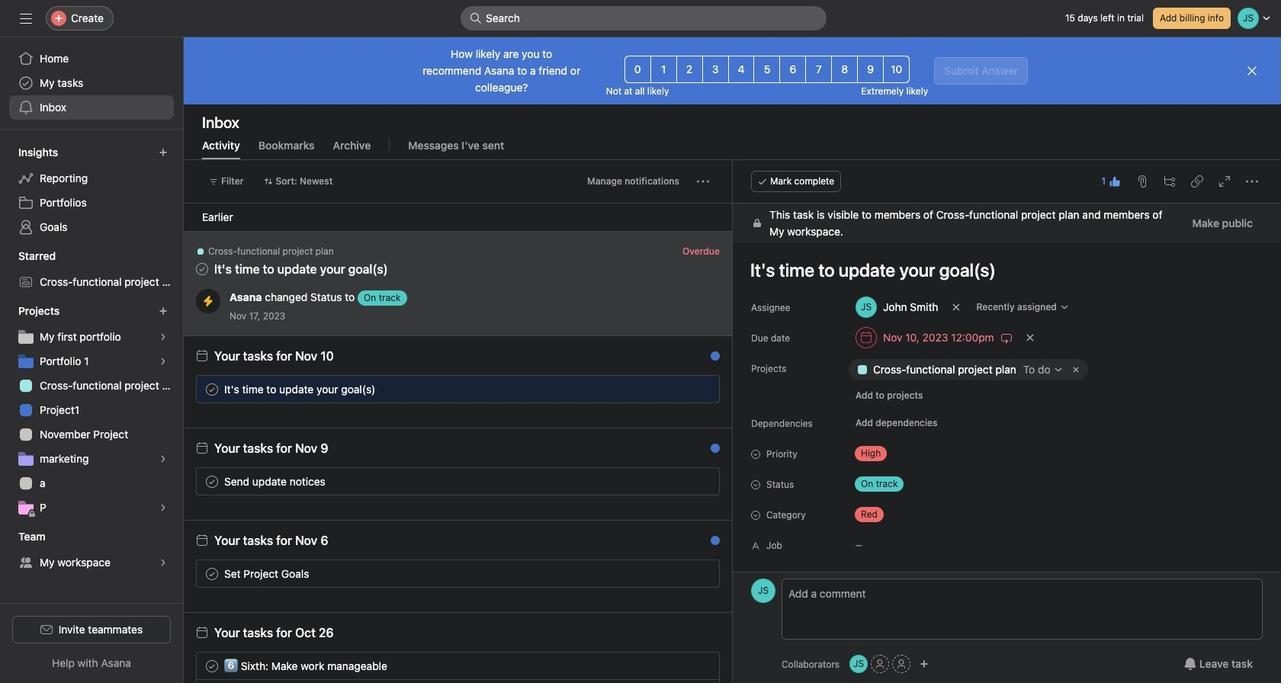 Task type: locate. For each thing, give the bounding box(es) containing it.
mark complete image for 'your tasks for nov 9, task' element's mark complete option
[[203, 473, 221, 491]]

1 mark complete image from the top
[[203, 380, 221, 399]]

2 vertical spatial mark complete image
[[203, 657, 221, 676]]

your tasks for nov 10, task element
[[214, 349, 334, 363]]

archive notification image down 0 comments image
[[703, 446, 716, 459]]

1 mark complete checkbox from the top
[[203, 473, 221, 491]]

archive notification image
[[703, 249, 716, 262], [703, 354, 716, 366], [703, 446, 716, 459]]

list box
[[461, 6, 827, 31]]

add subtask image
[[1164, 175, 1177, 188]]

mark complete checkbox down your tasks for nov 6, task element
[[203, 565, 221, 583]]

mark complete checkbox down your tasks for oct 26, task element
[[203, 657, 221, 676]]

mark complete checkbox down 'your tasks for nov 9, task' element
[[203, 473, 221, 491]]

new insights image
[[159, 148, 168, 157]]

mark complete image for mark complete checkbox
[[203, 380, 221, 399]]

mark complete checkbox for your tasks for nov 6, task element
[[203, 565, 221, 583]]

None radio
[[625, 56, 651, 83], [651, 56, 677, 83], [676, 56, 703, 83], [728, 56, 755, 83], [780, 56, 807, 83], [858, 56, 884, 83], [625, 56, 651, 83], [651, 56, 677, 83], [676, 56, 703, 83], [728, 56, 755, 83], [780, 56, 807, 83], [858, 56, 884, 83]]

1 vertical spatial mark complete checkbox
[[203, 565, 221, 583]]

teams element
[[0, 523, 183, 578]]

3 mark complete image from the top
[[203, 657, 221, 676]]

2 mark complete checkbox from the top
[[203, 565, 221, 583]]

0 vertical spatial mark complete checkbox
[[203, 473, 221, 491]]

1 vertical spatial mark complete image
[[203, 473, 221, 491]]

2 vertical spatial archive notification image
[[703, 446, 716, 459]]

3 mark complete checkbox from the top
[[203, 657, 221, 676]]

mark complete image
[[203, 380, 221, 399], [203, 473, 221, 491], [203, 657, 221, 676]]

2 mark complete image from the top
[[203, 473, 221, 491]]

2 vertical spatial mark complete checkbox
[[203, 657, 221, 676]]

0 vertical spatial mark complete image
[[203, 380, 221, 399]]

insights element
[[0, 139, 183, 243]]

add or remove collaborators image
[[850, 655, 868, 674], [920, 660, 929, 669]]

option group
[[625, 56, 910, 83]]

clear due date image
[[1026, 333, 1035, 343]]

prominent image
[[470, 12, 482, 24]]

0 vertical spatial archive notification image
[[703, 249, 716, 262]]

archive notification image right add to bookmarks icon
[[703, 249, 716, 262]]

2 archive notification image from the top
[[703, 354, 716, 366]]

1 vertical spatial archive notification image
[[703, 354, 716, 366]]

1 horizontal spatial add or remove collaborators image
[[920, 660, 929, 669]]

remove image
[[1070, 364, 1082, 376]]

archive notification image up 0 comments image
[[703, 354, 716, 366]]

main content
[[733, 204, 1282, 684]]

mark complete image down your tasks for nov 10, task element
[[203, 380, 221, 399]]

full screen image
[[1219, 175, 1231, 188]]

1 like. you liked this task image
[[1109, 175, 1122, 188]]

None radio
[[702, 56, 729, 83], [754, 56, 781, 83], [806, 56, 833, 83], [832, 56, 859, 83], [884, 56, 910, 83], [702, 56, 729, 83], [754, 56, 781, 83], [806, 56, 833, 83], [832, 56, 859, 83], [884, 56, 910, 83]]

mark complete image down 'your tasks for nov 9, task' element
[[203, 473, 221, 491]]

sort: newest image
[[264, 177, 273, 186]]

mark complete image for 3rd mark complete option from the top
[[203, 657, 221, 676]]

Task Name text field
[[741, 253, 1264, 288]]

copy task link image
[[1192, 175, 1204, 188]]

Mark complete checkbox
[[203, 473, 221, 491], [203, 565, 221, 583], [203, 657, 221, 676]]

starred element
[[0, 243, 183, 298]]

mark complete image down your tasks for oct 26, task element
[[203, 657, 221, 676]]

your tasks for oct 26, task element
[[214, 626, 334, 640]]



Task type: vqa. For each thing, say whether or not it's contained in the screenshot.
top Collapse task list for this section icon
no



Task type: describe. For each thing, give the bounding box(es) containing it.
attachments: add a file to this task, it's time to update your goal(s) image
[[1137, 175, 1149, 188]]

more actions for this task image
[[1247, 175, 1259, 188]]

1 like. you liked this task image
[[672, 383, 684, 396]]

mark complete image
[[203, 565, 221, 583]]

mark complete checkbox for 'your tasks for nov 9, task' element
[[203, 473, 221, 491]]

0 horizontal spatial add or remove collaborators image
[[850, 655, 868, 674]]

projects element
[[0, 298, 183, 523]]

remove assignee image
[[952, 303, 961, 312]]

more actions image
[[697, 175, 710, 188]]

dismiss image
[[1247, 65, 1259, 77]]

3 archive notification image from the top
[[703, 446, 716, 459]]

open user profile image
[[752, 579, 776, 604]]

archive notification image
[[703, 539, 716, 551]]

— text field
[[849, 532, 1264, 559]]

global element
[[0, 37, 183, 129]]

1 archive notification image from the top
[[703, 249, 716, 262]]

hide sidebar image
[[20, 12, 32, 24]]

add to bookmarks image
[[679, 249, 691, 262]]

0 comments image
[[697, 383, 709, 396]]

your tasks for nov 6, task element
[[214, 534, 328, 548]]

your tasks for nov 9, task element
[[214, 442, 328, 456]]

it's time to update your goal(s) dialog
[[733, 160, 1282, 684]]

Mark complete checkbox
[[203, 380, 221, 399]]



